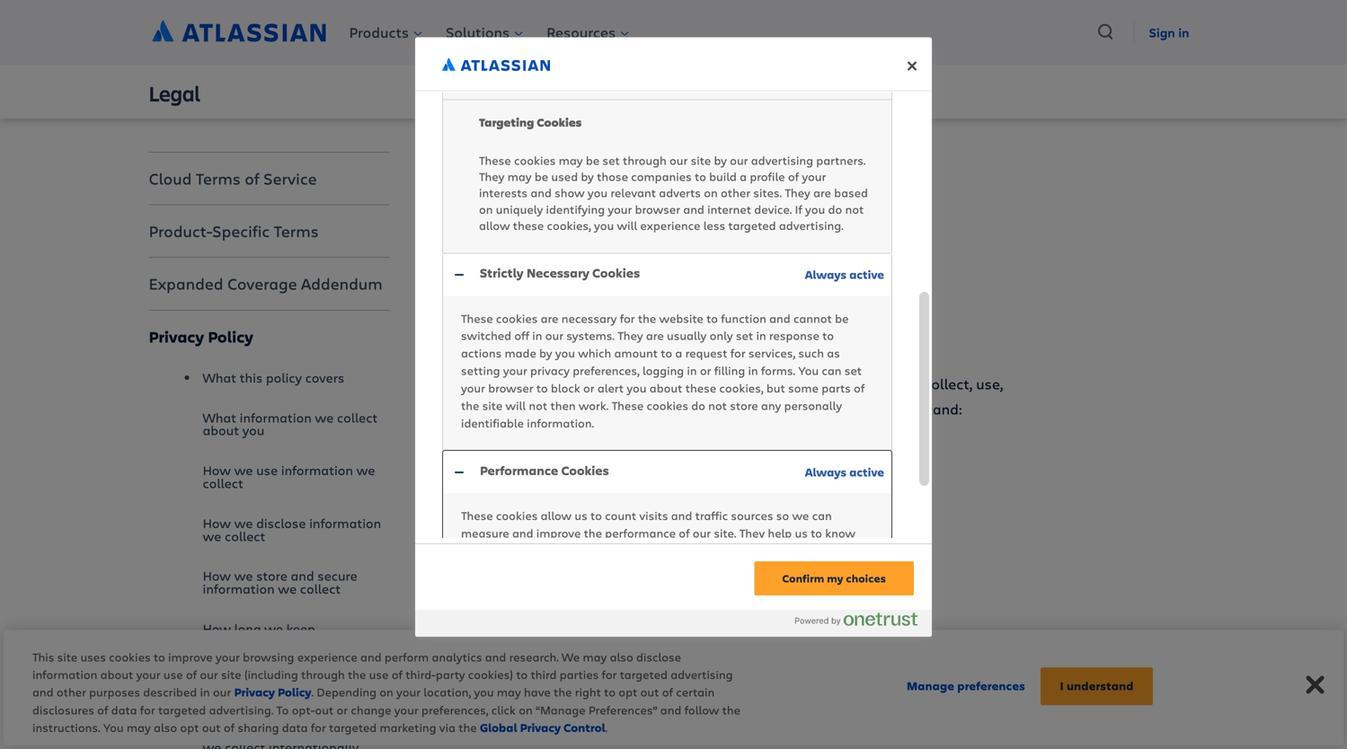 Task type: describe. For each thing, give the bounding box(es) containing it.
a inside these cookies may be set through our site by our advertising partners. they may be used by those companies to build a profile of your interests and show you relevant adverts on other sites. they are based on uniquely identifying your browser and internet device. if you do not allow these cookies, you will experience less targeted advertising.
[[740, 169, 747, 184]]

i understand button
[[1041, 668, 1153, 706]]

which inside these cookies allow us to count visits and traffic sources so we can measure and improve the performance of our site. they help us to know which pages are the most and least popular and see how visitors move around the site. if you do not allow these cookies we will not know when you have visited our site, and will not be able to monitor its performance.
[[461, 543, 494, 559]]

you down the systems.
[[555, 345, 575, 361]]

how inside the your privacy is important to us, and so is being transparent about how we collect, use, and share information about you. this policy is intended to help you understand:
[[867, 374, 896, 394]]

how for the rightmost how to access and control your information link
[[454, 680, 486, 699]]

how for rightmost how we use information we collect link
[[454, 493, 486, 512]]

this inside the your privacy is important to us, and so is being transparent about how we collect, use, and share information about you. this policy is intended to help you understand:
[[649, 399, 675, 419]]

you down what this policy covers link
[[242, 422, 265, 439]]

to up visitors
[[811, 526, 823, 541]]

1 horizontal spatial set
[[736, 328, 754, 344]]

disclose inside the "this site uses cookies to improve your browsing experience and perform analytics and research. we may also disclose information about your use of our site (including through the use of third-party cookies) to third parties for targeted advertising and other purposes described in our"
[[637, 650, 681, 665]]

do inside these cookies may be set through our site by our advertising partners. they may be used by those companies to build a profile of your interests and show you relevant adverts on other sites. they are based on uniquely identifying your browser and internet device. if you do not allow these cookies, you will experience less targeted advertising.
[[828, 201, 843, 217]]

pages
[[497, 543, 531, 559]]

of left sharing
[[224, 720, 235, 736]]

addendum
[[301, 273, 383, 295]]

of down perform
[[392, 667, 403, 683]]

1 vertical spatial disclose
[[514, 540, 569, 559]]

1 horizontal spatial how to access and control your information
[[454, 680, 755, 699]]

your inside how to access and control your information
[[203, 686, 230, 704]]

1 horizontal spatial how long we keep information
[[454, 633, 663, 653]]

how for leftmost how we disclose information we collect link
[[203, 515, 231, 532]]

may up click
[[497, 685, 521, 700]]

sites.
[[754, 185, 782, 201]]

0 horizontal spatial what information we collect about you link
[[203, 398, 390, 451]]

understand
[[1067, 679, 1134, 695]]

in right "off"
[[532, 328, 543, 344]]

policy inside the your privacy is important to us, and so is being transparent about how we collect, use, and share information about you. this policy is intended to help you understand:
[[679, 399, 719, 419]]

and right the visits
[[671, 508, 693, 524]]

are left necessary
[[541, 310, 559, 326]]

by inside these cookies are necessary for the website to function and cannot be switched off in our systems. they are usually only set in response to actions made by you which amount to a request for services, such as setting your privacy preferences, logging in or filling in forms. you can set your browser to block or alert you about these cookies, but some parts of the site will not then work. these cookies do not store any personally identifiable information.
[[540, 345, 553, 361]]

2 horizontal spatial out
[[641, 685, 659, 700]]

described
[[143, 685, 197, 700]]

1 vertical spatial terms
[[274, 221, 319, 242]]

and inside these cookies are necessary for the website to function and cannot be switched off in our systems. they are usually only set in response to actions made by you which amount to a request for services, such as setting your privacy preferences, logging in or filling in forms. you can set your browser to block or alert you about these cookies, but some parts of the site will not then work. these cookies do not store any personally identifiable information.
[[770, 310, 791, 326]]

cannot
[[794, 310, 832, 326]]

archived
[[668, 236, 725, 256]]

product-specific terms
[[149, 221, 319, 242]]

parties
[[560, 667, 599, 683]]

preferences, inside these cookies are necessary for the website to function and cannot be switched off in our systems. they are usually only set in response to actions made by you which amount to a request for services, such as setting your privacy preferences, logging in or filling in forms. you can set your browser to block or alert you about these cookies, but some parts of the site will not then work. these cookies do not store any personally identifiable information.
[[573, 363, 640, 379]]

your left browsing
[[216, 650, 240, 665]]

right
[[575, 685, 601, 700]]

how for left how we store and secure information we collect link
[[203, 567, 231, 585]]

solutions link
[[433, 19, 532, 45]]

1 horizontal spatial long
[[489, 633, 519, 653]]

improve inside the "this site uses cookies to improve your browsing experience and perform analytics and research. we may also disclose information about your use of our site (including through the use of third-party cookies) to third parties for targeted advertising and other purposes described in our"
[[168, 650, 213, 665]]

and right us,
[[633, 374, 659, 394]]

cookies, inside these cookies are necessary for the website to function and cannot be switched off in our systems. they are usually only set in response to actions made by you which amount to a request for services, such as setting your privacy preferences, logging in or filling in forms. you can set your browser to block or alert you about these cookies, but some parts of the site will not then work. these cookies do not store any personally identifiable information.
[[720, 380, 764, 396]]

0 horizontal spatial terms
[[196, 168, 241, 189]]

how for leftmost how we transfer information we collect internationally link
[[203, 726, 231, 744]]

information inside how long we keep information
[[203, 633, 275, 651]]

1 horizontal spatial policy
[[505, 327, 556, 353]]

active for performance cookies
[[850, 465, 885, 480]]

personally
[[785, 398, 842, 414]]

on down build
[[704, 185, 718, 201]]

your
[[419, 374, 449, 394]]

0 horizontal spatial how to access and control your information link
[[203, 662, 390, 715]]

targeting
[[479, 114, 534, 130]]

will inside these cookies may be set through our site by our advertising partners. they may be used by those companies to build a profile of your interests and show you relevant adverts on other sites. they are based on uniquely identifying your browser and internet device. if you do not allow these cookies, you will experience less targeted advertising.
[[617, 218, 638, 233]]

advertising inside the "this site uses cookies to improve your browsing experience and perform analytics and research. we may also disclose information about your use of our site (including through the use of third-party cookies) to third parties for targeted advertising and other purposes described in our"
[[671, 667, 733, 683]]

1 horizontal spatial secure
[[582, 586, 627, 606]]

0 horizontal spatial is
[[505, 374, 516, 394]]

for down opt-
[[311, 720, 326, 736]]

expanded coverage addendum
[[149, 273, 383, 295]]

for down described
[[140, 703, 155, 718]]

preferences, inside . depending on your location, you may have the right to opt out of certain disclosures of data for targeted advertising. to opt-out or change your preferences, click on "manage preferences" and follow the instructions. you may also opt out of sharing data for targeted marketing via the
[[422, 703, 489, 718]]

to left the count
[[591, 508, 602, 524]]

most
[[576, 543, 605, 559]]

these for allow
[[461, 508, 493, 524]]

information inside how to access and control your information
[[233, 686, 305, 704]]

solutions
[[446, 22, 510, 42]]

not left then
[[529, 398, 548, 414]]

cloud
[[149, 168, 192, 189]]

manage preferences
[[907, 679, 1026, 695]]

in inside button
[[1179, 24, 1190, 41]]

your up preferences"
[[638, 680, 668, 699]]

may down purposes
[[127, 720, 151, 736]]

2 horizontal spatial is
[[723, 399, 734, 419]]

0 vertical spatial know
[[826, 526, 856, 541]]

1 vertical spatial opt
[[180, 720, 199, 736]]

necessary
[[527, 265, 590, 281]]

party
[[436, 667, 465, 683]]

being
[[697, 374, 735, 394]]

measure
[[461, 526, 509, 541]]

0 horizontal spatial how we use information we collect link
[[203, 451, 390, 504]]

analytics
[[432, 650, 482, 665]]

will up monitor
[[754, 561, 775, 576]]

the up "manage
[[554, 685, 572, 700]]

how we use information we collect for the left how we use information we collect link
[[203, 462, 375, 492]]

to left us,
[[592, 374, 606, 394]]

how for rightmost how long we keep information link
[[454, 633, 486, 653]]

our up companies
[[670, 152, 688, 168]]

for up amount
[[620, 310, 635, 326]]

to up the only
[[707, 310, 718, 326]]

0 horizontal spatial long
[[234, 620, 261, 638]]

1 horizontal spatial transfer
[[514, 727, 568, 746]]

you down the your privacy is important to us, and so is being transparent about how we collect, use, and share information about you. this policy is intended to help you understand:
[[697, 446, 721, 466]]

change
[[351, 703, 392, 718]]

so inside these cookies allow us to count visits and traffic sources so we can measure and improve the performance of our site. they help us to know which pages are the most and least popular and see how visitors move around the site. if you do not allow these cookies we will not know when you have visited our site, and will not be able to monitor its performance.
[[777, 508, 790, 524]]

so inside the your privacy is important to us, and so is being transparent about how we collect, use, and share information about you. this policy is intended to help you understand:
[[662, 374, 678, 394]]

the right follow
[[722, 703, 741, 718]]

and up browsing
[[291, 567, 314, 585]]

0 vertical spatial by
[[714, 152, 727, 168]]

as
[[827, 345, 840, 361]]

0 horizontal spatial out
[[202, 720, 221, 736]]

our left site,
[[553, 578, 571, 594]]

information inside the "this site uses cookies to improve your browsing experience and perform analytics and research. we may also disclose information about your use of our site (including through the use of third-party cookies) to third parties for targeted advertising and other purposes described in our"
[[32, 667, 97, 683]]

and left 'see'
[[708, 543, 730, 559]]

are inside these cookies may be set through our site by our advertising partners. they may be used by those companies to build a profile of your interests and show you relevant adverts on other sites. they are based on uniquely identifying your browser and internet device. if you do not allow these cookies, you will experience less targeted advertising.
[[814, 185, 832, 201]]

and up uniquely
[[531, 185, 552, 201]]

our down traffic
[[693, 526, 711, 541]]

location,
[[424, 685, 471, 700]]

these cookies allow us to count visits and traffic sources so we can measure and improve the performance of our site. they help us to know which pages are the most and least popular and see how visitors move around the site. if you do not allow these cookies we will not know when you have visited our site, and will not be able to monitor its performance.
[[461, 508, 864, 594]]

not down least
[[647, 578, 666, 594]]

targeted down described
[[158, 703, 206, 718]]

to up described
[[154, 650, 165, 665]]

performance.
[[791, 578, 864, 594]]

and down your
[[419, 399, 445, 419]]

opt-
[[292, 703, 315, 718]]

to left block at bottom left
[[537, 380, 548, 396]]

and right site,
[[600, 578, 621, 594]]

0 horizontal spatial what information we collect about you
[[203, 409, 378, 439]]

you inside these cookies are necessary for the website to function and cannot be switched off in our systems. they are usually only set in response to actions made by you which amount to a request for services, such as setting your privacy preferences, logging in or filling in forms. you can set your browser to block or alert you about these cookies, but some parts of the site will not then work. these cookies do not store any personally identifiable information.
[[799, 363, 819, 379]]

can inside these cookies are necessary for the website to function and cannot be switched off in our systems. they are usually only set in response to actions made by you which amount to a request for services, such as setting your privacy preferences, logging in or filling in forms. you can set your browser to block or alert you about these cookies, but some parts of the site will not then work. these cookies do not store any personally identifiable information.
[[822, 363, 842, 379]]

products link
[[337, 19, 432, 45]]

also inside the "this site uses cookies to improve your browsing experience and perform analytics and research. we may also disclose information about your use of our site (including through the use of third-party cookies) to third parties for targeted advertising and other purposes described in our"
[[610, 650, 634, 665]]

set inside these cookies may be set through our site by our advertising partners. they may be used by those companies to build a profile of your interests and show you relevant adverts on other sites. they are based on uniquely identifying your browser and internet device. if you do not allow these cookies, you will experience less targeted advertising.
[[603, 152, 620, 168]]

our up build
[[730, 152, 748, 168]]

0 vertical spatial privacy policy link
[[149, 315, 390, 358]]

0 horizontal spatial access
[[250, 673, 292, 691]]

your down setting
[[461, 380, 485, 396]]

1 horizontal spatial how we store and secure information we collect link
[[454, 586, 787, 606]]

through inside the "this site uses cookies to improve your browsing experience and perform analytics and research. we may also disclose information about your use of our site (including through the use of third-party cookies) to third parties for targeted advertising and other purposes described in our"
[[301, 667, 345, 683]]

1 horizontal spatial this
[[471, 327, 502, 353]]

around
[[461, 561, 500, 576]]

"manage
[[536, 703, 586, 718]]

2 vertical spatial set
[[845, 363, 862, 379]]

which inside these cookies are necessary for the website to function and cannot be switched off in our systems. they are usually only set in response to actions made by you which amount to a request for services, such as setting your privacy preferences, logging in or filling in forms. you can set your browser to block or alert you about these cookies, but some parts of the site will not then work. these cookies do not store any personally identifiable information.
[[578, 345, 612, 361]]

0 horizontal spatial covers
[[305, 369, 345, 387]]

always active for performance cookies
[[805, 465, 885, 480]]

request
[[686, 345, 728, 361]]

0 vertical spatial or
[[700, 363, 712, 379]]

cookies up "off"
[[496, 310, 538, 326]]

these cookies are necessary for the website to function and cannot be switched off in our systems. they are usually only set in response to actions made by you which amount to a request for services, such as setting your privacy preferences, logging in or filling in forms. you can set your browser to block or alert you about these cookies, but some parts of the site will not then work. these cookies do not store any personally identifiable information.
[[461, 310, 865, 431]]

be up those
[[586, 152, 600, 168]]

these inside these cookies are necessary for the website to function and cannot be switched off in our systems. they are usually only set in response to actions made by you which amount to a request for services, such as setting your privacy preferences, logging in or filling in forms. you can set your browser to block or alert you about these cookies, but some parts of the site will not then work. these cookies do not store any personally identifiable information.
[[686, 380, 717, 396]]

1 horizontal spatial covers
[[560, 327, 615, 353]]

the right the via
[[459, 720, 477, 736]]

1 horizontal spatial how we use information we collect link
[[454, 493, 699, 512]]

sign in button
[[1144, 16, 1195, 49]]

share
[[448, 399, 486, 419]]

click
[[492, 703, 516, 718]]

privacy inside global privacy control .
[[520, 721, 561, 736]]

you.
[[618, 399, 645, 419]]

0 horizontal spatial how we store and secure information we collect link
[[203, 557, 390, 610]]

your down partners.
[[802, 169, 826, 184]]

1 horizontal spatial is
[[682, 374, 693, 394]]

your up described
[[136, 667, 161, 683]]

show
[[555, 185, 585, 201]]

to right able
[[713, 578, 724, 594]]

count
[[605, 508, 637, 524]]

privacy policy for the topmost privacy policy link
[[149, 326, 253, 347]]

policy inside privacy alert dialog
[[278, 685, 311, 701]]

products
[[349, 22, 409, 42]]

to down research.
[[516, 667, 528, 683]]

choices
[[846, 572, 886, 586]]

1 vertical spatial cookies
[[593, 265, 640, 281]]

and up 'disclosures'
[[32, 685, 54, 700]]

through inside these cookies may be set through our site by our advertising partners. they may be used by those companies to build a profile of your interests and show you relevant adverts on other sites. they are based on uniquely identifying your browser and internet device. if you do not allow these cookies, you will experience less targeted advertising.
[[623, 152, 667, 168]]

you up the effective starting: july 17, 2023 ( view archived versions )
[[594, 218, 614, 233]]

versions
[[729, 236, 785, 256]]

cloud terms of service link
[[149, 157, 390, 200]]

be inside these cookies are necessary for the website to function and cannot be switched off in our systems. they are usually only set in response to actions made by you which amount to a request for services, such as setting your privacy preferences, logging in or filling in forms. you can set your browser to block or alert you about these cookies, but some parts of the site will not then work. these cookies do not store any personally identifiable information.
[[835, 310, 849, 326]]

relevant
[[611, 185, 656, 201]]

if inside these cookies may be set through our site by our advertising partners. they may be used by those companies to build a profile of your interests and show you relevant adverts on other sites. they are based on uniquely identifying your browser and internet device. if you do not allow these cookies, you will experience less targeted advertising.
[[795, 201, 803, 217]]

global
[[480, 721, 517, 736]]

1 vertical spatial policy
[[266, 369, 302, 387]]

site left uses in the left bottom of the page
[[57, 650, 77, 665]]

of left "certain" in the bottom of the page
[[662, 685, 673, 700]]

view archived versions link
[[632, 236, 785, 256]]

1 horizontal spatial site.
[[714, 526, 737, 541]]

1 vertical spatial privacy policy link
[[234, 685, 311, 701]]

to inside . depending on your location, you may have the right to opt out of certain disclosures of data for targeted advertising. to opt-out or change your preferences, click on "manage preferences" and follow the instructions. you may also opt out of sharing data for targeted marketing via the
[[604, 685, 616, 700]]

our left (including
[[200, 667, 218, 683]]

1 horizontal spatial control
[[587, 680, 635, 699]]

your down relevant
[[608, 201, 632, 217]]

global privacy control .
[[480, 720, 608, 736]]

2 horizontal spatial allow
[[622, 561, 653, 576]]

resources link
[[534, 19, 638, 45]]

0 horizontal spatial how to access and control your information
[[203, 673, 365, 704]]

privacy up starting:
[[419, 158, 557, 215]]

may up interests
[[508, 169, 532, 184]]

on right click
[[519, 703, 533, 718]]

alert
[[598, 380, 624, 396]]

information.
[[527, 416, 594, 431]]

cookies up able
[[690, 561, 732, 576]]

site left (including
[[221, 667, 241, 683]]

services,
[[749, 345, 796, 361]]

you inside . depending on your location, you may have the right to opt out of certain disclosures of data for targeted advertising. to opt-out or change your preferences, click on "manage preferences" and follow the instructions. you may also opt out of sharing data for targeted marketing via the
[[474, 685, 494, 700]]

parts
[[822, 380, 851, 396]]

to up click
[[489, 680, 504, 699]]

0 horizontal spatial how we disclose information we collect link
[[203, 504, 390, 557]]

0 horizontal spatial store
[[256, 567, 288, 585]]

and inside how to access and control your information
[[295, 673, 318, 691]]

and inside . depending on your location, you may have the right to opt out of certain disclosures of data for targeted advertising. to opt-out or change your preferences, click on "manage preferences" and follow the instructions. you may also opt out of sharing data for targeted marketing via the
[[661, 703, 682, 718]]

are inside these cookies allow us to count visits and traffic sources so we can measure and improve the performance of our site. they help us to know which pages are the most and least popular and see how visitors move around the site. if you do not allow these cookies we will not know when you have visited our site, and will not be able to monitor its performance.
[[534, 543, 552, 559]]

we
[[562, 650, 580, 665]]

its
[[774, 578, 788, 594]]

identifying
[[546, 201, 605, 217]]

1 horizontal spatial data
[[282, 720, 308, 736]]

(
[[628, 236, 632, 256]]

0 horizontal spatial how we transfer information we collect internationally link
[[203, 715, 390, 750]]

and down adverts
[[684, 201, 705, 217]]

they up device.
[[785, 185, 811, 201]]

your down third-
[[397, 685, 421, 700]]

1 horizontal spatial how we disclose information we collect
[[454, 540, 726, 559]]

0 horizontal spatial secure
[[318, 567, 358, 585]]

your down made
[[503, 363, 528, 379]]

and up "manage
[[557, 680, 583, 699]]

sources
[[731, 508, 774, 524]]

important
[[520, 374, 589, 394]]

privacy inside the your privacy is important to us, and so is being transparent about how we collect, use, and share information about you. this policy is intended to help you understand:
[[453, 374, 501, 394]]

0 horizontal spatial control
[[322, 673, 365, 691]]

your up marketing
[[394, 703, 419, 718]]

how for how we store and secure information we collect link to the right
[[454, 586, 486, 606]]

the left website
[[638, 310, 657, 326]]

in right filling
[[748, 363, 758, 379]]

visited
[[514, 578, 550, 594]]

to down browsing
[[234, 673, 247, 691]]

i
[[1060, 679, 1064, 695]]

your privacy is important to us, and so is being transparent about how we collect, use, and share information about you. this policy is intended to help you understand:
[[419, 374, 1004, 419]]

not down most
[[600, 561, 619, 576]]

the up most
[[584, 526, 602, 541]]

these down us,
[[612, 398, 644, 414]]

our right described
[[213, 685, 231, 700]]

the inside the "this site uses cookies to improve your browsing experience and perform analytics and research. we may also disclose information about your use of our site (including through the use of third-party cookies) to third parties for targeted advertising and other purposes described in our"
[[348, 667, 366, 683]]

confirm
[[783, 572, 825, 586]]

experience inside these cookies may be set through our site by our advertising partners. they may be used by those companies to build a profile of your interests and show you relevant adverts on other sites. they are based on uniquely identifying your browser and internet device. if you do not allow these cookies, you will experience less targeted advertising.
[[640, 218, 701, 233]]

collect inside what information we collect about you
[[337, 409, 378, 426]]

the up identifiable
[[461, 398, 480, 414]]

cookies, inside these cookies may be set through our site by our advertising partners. they may be used by those companies to build a profile of your interests and show you relevant adverts on other sites. they are based on uniquely identifying your browser and internet device. if you do not allow these cookies, you will experience less targeted advertising.
[[547, 218, 591, 233]]

they inside these cookies allow us to count visits and traffic sources so we can measure and improve the performance of our site. they help us to know which pages are the most and least popular and see how visitors move around the site. if you do not allow these cookies we will not know when you have visited our site, and will not be able to monitor its performance.
[[740, 526, 765, 541]]

not inside these cookies may be set through our site by our advertising partners. they may be used by those companies to build a profile of your interests and show you relevant adverts on other sites. they are based on uniquely identifying your browser and internet device. if you do not allow these cookies, you will experience less targeted advertising.
[[846, 201, 864, 217]]

of up described
[[186, 667, 197, 683]]

manage preferences alert dialog
[[415, 10, 932, 658]]

of left service
[[245, 168, 260, 189]]

to up 'logging'
[[661, 345, 673, 361]]

1 horizontal spatial by
[[581, 169, 594, 184]]

expanded
[[149, 273, 223, 295]]

information inside how we transfer information we collect internationally
[[308, 726, 380, 744]]

to down some
[[802, 399, 816, 419]]

may up used
[[559, 152, 583, 168]]

have inside these cookies allow us to count visits and traffic sources so we can measure and improve the performance of our site. they help us to know which pages are the most and least popular and see how visitors move around the site. if you do not allow these cookies we will not know when you have visited our site, and will not be able to monitor its performance.
[[484, 578, 511, 594]]

0 horizontal spatial disclose
[[256, 515, 306, 532]]

cookies inside these cookies may be set through our site by our advertising partners. they may be used by those companies to build a profile of your interests and show you relevant adverts on other sites. they are based on uniquely identifying your browser and internet device. if you do not allow these cookies, you will experience less targeted advertising.
[[514, 152, 556, 168]]

coverage
[[227, 273, 297, 295]]

1 horizontal spatial what information we collect about you link
[[454, 446, 721, 466]]

sharing
[[238, 720, 279, 736]]

of inside these cookies allow us to count visits and traffic sources so we can measure and improve the performance of our site. they help us to know which pages are the most and least popular and see how visitors move around the site. if you do not allow these cookies we will not know when you have visited our site, and will not be able to monitor its performance.
[[679, 526, 690, 541]]

preferences
[[958, 679, 1026, 695]]

setting
[[461, 363, 500, 379]]

you right device.
[[806, 201, 826, 217]]

such
[[799, 345, 824, 361]]

filling
[[714, 363, 745, 379]]

1 horizontal spatial how we disclose information we collect link
[[454, 540, 726, 559]]

device.
[[755, 201, 792, 217]]

certain
[[676, 685, 715, 700]]

1 vertical spatial know
[[799, 561, 830, 576]]

and left perform
[[361, 650, 382, 665]]

1 vertical spatial or
[[584, 380, 595, 396]]

not up its on the right bottom of page
[[778, 561, 796, 576]]

in down request
[[687, 363, 697, 379]]

visitors
[[782, 543, 822, 559]]

browsing
[[243, 650, 294, 665]]

1 horizontal spatial what information we collect about you
[[454, 446, 721, 466]]

be left used
[[535, 169, 549, 184]]

1 horizontal spatial store
[[514, 586, 549, 606]]

always for performance cookies
[[805, 465, 847, 480]]

actions
[[461, 345, 502, 361]]

us,
[[610, 374, 629, 394]]

use,
[[977, 374, 1004, 394]]

how for the left how we use information we collect link
[[203, 462, 231, 479]]

visits
[[640, 508, 668, 524]]

targeted down 'change'
[[329, 720, 377, 736]]

do inside these cookies allow us to count visits and traffic sources so we can measure and improve the performance of our site. they help us to know which pages are the most and least popular and see how visitors move around the site. if you do not allow these cookies we will not know when you have visited our site, and will not be able to monitor its performance.
[[583, 561, 597, 576]]

of inside these cookies are necessary for the website to function and cannot be switched off in our systems. they are usually only set in response to actions made by you which amount to a request for services, such as setting your privacy preferences, logging in or filling in forms. you can set your browser to block or alert you about these cookies, but some parts of the site will not then work. these cookies do not store any personally identifiable information.
[[854, 380, 865, 396]]

)
[[785, 236, 790, 256]]

on up 'change'
[[380, 685, 394, 700]]

and up pages
[[512, 526, 534, 541]]

instructions.
[[32, 720, 100, 736]]

2 horizontal spatial policy
[[564, 158, 676, 215]]

always for strictly necessary cookies
[[805, 267, 847, 283]]

0 horizontal spatial us
[[575, 508, 588, 524]]

1 horizontal spatial how to access and control your information link
[[454, 680, 755, 699]]

and up cookies)
[[485, 650, 506, 665]]

and left least
[[608, 543, 629, 559]]

0 horizontal spatial keep
[[287, 620, 316, 638]]

how for how we transfer information we collect internationally link to the right
[[454, 727, 486, 746]]

1 vertical spatial allow
[[541, 508, 572, 524]]

1 horizontal spatial how we transfer information we collect internationally
[[454, 727, 832, 746]]



Task type: vqa. For each thing, say whether or not it's contained in the screenshot.
Advanced only
no



Task type: locate. For each thing, give the bounding box(es) containing it.
1 vertical spatial policy
[[208, 326, 253, 347]]

0 horizontal spatial through
[[301, 667, 345, 683]]

via
[[439, 720, 456, 736]]

this inside the "this site uses cookies to improve your browsing experience and perform analytics and research. we may also disclose information about your use of our site (including through the use of third-party cookies) to third parties for targeted advertising and other purposes described in our"
[[32, 650, 54, 665]]

privacy down (including
[[234, 685, 275, 701]]

how inside how we transfer information we collect internationally
[[203, 726, 231, 744]]

other up 'disclosures'
[[56, 685, 86, 700]]

0 vertical spatial policy
[[564, 158, 676, 215]]

1 vertical spatial what this policy covers
[[203, 369, 345, 387]]

they inside these cookies are necessary for the website to function and cannot be switched off in our systems. they are usually only set in response to actions made by you which amount to a request for services, such as setting your privacy preferences, logging in or filling in forms. you can set your browser to block or alert you about these cookies, but some parts of the site will not then work. these cookies do not store any personally identifiable information.
[[618, 328, 643, 344]]

0 vertical spatial cookies
[[537, 114, 582, 130]]

cookies
[[537, 114, 582, 130], [593, 265, 640, 281], [562, 462, 609, 479]]

1 active from the top
[[850, 267, 885, 283]]

always down personally
[[805, 465, 847, 480]]

a right build
[[740, 169, 747, 184]]

0 vertical spatial covers
[[560, 327, 615, 353]]

disclose
[[256, 515, 306, 532], [514, 540, 569, 559], [637, 650, 681, 665]]

website
[[659, 310, 704, 326]]

how inside how we use information we collect
[[203, 462, 231, 479]]

these down popular at the bottom of page
[[656, 561, 687, 576]]

cookies inside the "this site uses cookies to improve your browsing experience and perform analytics and research. we may also disclose information about your use of our site (including through the use of third-party cookies) to third parties for targeted advertising and other purposes described in our"
[[109, 650, 151, 665]]

the left most
[[555, 543, 573, 559]]

marketing
[[380, 720, 437, 736]]

may inside the "this site uses cookies to improve your browsing experience and perform analytics and research. we may also disclose information about your use of our site (including through the use of third-party cookies) to third parties for targeted advertising and other purposes described in our"
[[583, 650, 607, 665]]

in inside the "this site uses cookies to improve your browsing experience and perform analytics and research. we may also disclose information about your use of our site (including through the use of third-party cookies) to third parties for targeted advertising and other purposes described in our"
[[200, 685, 210, 700]]

through
[[623, 152, 667, 168], [301, 667, 345, 683]]

our right "off"
[[545, 328, 564, 344]]

1 horizontal spatial or
[[584, 380, 595, 396]]

1 horizontal spatial policy
[[278, 685, 311, 701]]

2 vertical spatial these
[[656, 561, 687, 576]]

transfer inside how we transfer information we collect internationally
[[256, 726, 305, 744]]

and down "certain" in the bottom of the page
[[661, 703, 682, 718]]

how right 'parts'
[[867, 374, 896, 394]]

are
[[814, 185, 832, 201], [541, 310, 559, 326], [646, 328, 664, 344], [534, 543, 552, 559]]

1 horizontal spatial improve
[[537, 526, 581, 541]]

1 always from the top
[[805, 267, 847, 283]]

you down around
[[461, 578, 481, 594]]

or down request
[[700, 363, 712, 379]]

browser inside these cookies may be set through our site by our advertising partners. they may be used by those companies to build a profile of your interests and show you relevant adverts on other sites. they are based on uniquely identifying your browser and internet device. if you do not allow these cookies, you will experience less targeted advertising.
[[635, 201, 681, 217]]

also inside . depending on your location, you may have the right to opt out of certain disclosures of data for targeted advertising. to opt-out or change your preferences, click on "manage preferences" and follow the instructions. you may also opt out of sharing data for targeted marketing via the
[[154, 720, 177, 736]]

performance
[[605, 526, 676, 541]]

for up filling
[[731, 345, 746, 361]]

collect inside how we transfer information we collect internationally
[[225, 739, 266, 750]]

privacy up share
[[453, 374, 501, 394]]

keep
[[287, 620, 316, 638], [548, 633, 580, 653]]

1 vertical spatial active
[[850, 465, 885, 480]]

0 vertical spatial privacy policy
[[419, 158, 676, 215]]

be inside these cookies allow us to count visits and traffic sources so we can measure and improve the performance of our site. they help us to know which pages are the most and least popular and see how visitors move around the site. if you do not allow these cookies we will not know when you have visited our site, and will not be able to monitor its performance.
[[669, 578, 683, 594]]

how
[[203, 462, 231, 479], [454, 493, 486, 512], [203, 515, 231, 532], [454, 540, 486, 559], [203, 567, 231, 585], [454, 586, 486, 606], [203, 620, 231, 638], [454, 633, 486, 653], [203, 673, 231, 691], [454, 680, 486, 699], [203, 726, 231, 744], [454, 727, 486, 746]]

what this policy covers
[[419, 327, 615, 353], [203, 369, 345, 387]]

advertising. inside these cookies may be set through our site by our advertising partners. they may be used by those companies to build a profile of your interests and show you relevant adverts on other sites. they are based on uniquely identifying your browser and internet device. if you do not allow these cookies, you will experience less targeted advertising.
[[779, 218, 844, 233]]

cookies for performance cookies
[[562, 462, 609, 479]]

0 vertical spatial other
[[721, 185, 751, 201]]

targeted inside the "this site uses cookies to improve your browsing experience and perform analytics and research. we may also disclose information about your use of our site (including through the use of third-party cookies) to third parties for targeted advertising and other purposes described in our"
[[620, 667, 668, 683]]

0 horizontal spatial opt
[[180, 720, 199, 736]]

not down based
[[846, 201, 864, 217]]

interests
[[479, 185, 528, 201]]

2 horizontal spatial disclose
[[637, 650, 681, 665]]

they up interests
[[479, 169, 505, 184]]

1 horizontal spatial help
[[819, 399, 849, 419]]

cookies down 2023
[[593, 265, 640, 281]]

company logo image
[[442, 46, 550, 82], [442, 58, 550, 71]]

how long we keep information link up (including
[[203, 610, 390, 662]]

these up the switched
[[461, 310, 493, 326]]

0 vertical spatial store
[[730, 398, 758, 414]]

how we transfer information we collect internationally down preferences"
[[454, 727, 832, 746]]

how we transfer information we collect internationally link down preferences"
[[454, 727, 832, 746]]

in up 'services,'
[[757, 328, 767, 344]]

response
[[769, 328, 820, 344]]

other inside the "this site uses cookies to improve your browsing experience and perform analytics and research. we may also disclose information about your use of our site (including through the use of third-party cookies) to third parties for targeted advertising and other purposes described in our"
[[56, 685, 86, 700]]

will inside these cookies are necessary for the website to function and cannot be switched off in our systems. they are usually only set in response to actions made by you which amount to a request for services, such as setting your privacy preferences, logging in or filling in forms. you can set your browser to block or alert you about these cookies, but some parts of the site will not then work. these cookies do not store any personally identifiable information.
[[506, 398, 526, 414]]

so
[[662, 374, 678, 394], [777, 508, 790, 524]]

experience inside the "this site uses cookies to improve your browsing experience and perform analytics and research. we may also disclose information about your use of our site (including through the use of third-party cookies) to third parties for targeted advertising and other purposes described in our"
[[297, 650, 358, 665]]

if
[[795, 201, 803, 217], [550, 561, 557, 576]]

how inside how we disclose information we collect
[[203, 515, 231, 532]]

help inside these cookies allow us to count visits and traffic sources so we can measure and improve the performance of our site. they help us to know which pages are the most and least popular and see how visitors move around the site. if you do not allow these cookies we will not know when you have visited our site, and will not be able to monitor its performance.
[[768, 526, 792, 541]]

cookies,
[[547, 218, 591, 233], [720, 380, 764, 396]]

these up the measure
[[461, 508, 493, 524]]

resources
[[547, 22, 616, 42]]

access down browsing
[[250, 673, 292, 691]]

0 horizontal spatial this
[[32, 650, 54, 665]]

profile
[[750, 169, 785, 184]]

2 always from the top
[[805, 465, 847, 480]]

be
[[586, 152, 600, 168], [535, 169, 549, 184], [835, 310, 849, 326], [669, 578, 683, 594]]

targeting cookies
[[479, 114, 582, 130]]

product-
[[149, 221, 212, 242]]

covers
[[560, 327, 615, 353], [305, 369, 345, 387]]

access
[[250, 673, 292, 691], [507, 680, 553, 699]]

1 vertical spatial improve
[[168, 650, 213, 665]]

1 vertical spatial out
[[315, 703, 334, 718]]

0 horizontal spatial set
[[603, 152, 620, 168]]

how we store and secure information we collect inside how we store and secure information we collect link
[[203, 567, 358, 598]]

manage preferences button
[[907, 669, 1026, 705]]

how to access and control your information
[[203, 673, 365, 704], [454, 680, 755, 699]]

of inside these cookies may be set through our site by our advertising partners. they may be used by those companies to build a profile of your interests and show you relevant adverts on other sites. they are based on uniquely identifying your browser and internet device. if you do not allow these cookies, you will experience less targeted advertising.
[[788, 169, 799, 184]]

traffic
[[695, 508, 728, 524]]

advertising up profile
[[751, 152, 814, 168]]

17,
[[571, 236, 586, 256]]

purposes
[[89, 685, 140, 700]]

us up visitors
[[795, 526, 808, 541]]

information inside how we use information we collect
[[281, 462, 353, 479]]

2 vertical spatial policy
[[679, 399, 719, 419]]

adverts
[[659, 185, 701, 201]]

how for right how we disclose information we collect link
[[454, 540, 486, 559]]

effective
[[419, 236, 477, 256]]

least
[[632, 543, 660, 559]]

1 horizontal spatial access
[[507, 680, 553, 699]]

advertising. inside . depending on your location, you may have the right to opt out of certain disclosures of data for targeted advertising. to opt-out or change your preferences, click on "manage preferences" and follow the instructions. you may also opt out of sharing data for targeted marketing via the
[[209, 703, 274, 718]]

site inside these cookies may be set through our site by our advertising partners. they may be used by those companies to build a profile of your interests and show you relevant adverts on other sites. they are based on uniquely identifying your browser and internet device. if you do not allow these cookies, you will experience less targeted advertising.
[[691, 152, 711, 168]]

do
[[828, 201, 843, 217], [692, 398, 706, 414], [583, 561, 597, 576]]

you down purposes
[[103, 720, 124, 736]]

1 horizontal spatial how we transfer information we collect internationally link
[[454, 727, 832, 746]]

will
[[617, 218, 638, 233], [506, 398, 526, 414], [754, 561, 775, 576], [624, 578, 644, 594]]

our inside these cookies are necessary for the website to function and cannot be switched off in our systems. they are usually only set in response to actions made by you which amount to a request for services, such as setting your privacy preferences, logging in or filling in forms. you can set your browser to block or alert you about these cookies, but some parts of the site will not then work. these cookies do not store any personally identifiable information.
[[545, 328, 564, 344]]

use
[[256, 462, 278, 479], [514, 493, 538, 512], [163, 667, 183, 683], [369, 667, 389, 683]]

use inside how we use information we collect
[[256, 462, 278, 479]]

1 horizontal spatial so
[[777, 508, 790, 524]]

1 horizontal spatial privacy
[[530, 363, 570, 379]]

how we transfer information we collect internationally
[[203, 726, 380, 750], [454, 727, 832, 746]]

how we use information we collect for rightmost how we use information we collect link
[[454, 493, 699, 512]]

only
[[710, 328, 733, 344]]

you up site,
[[560, 561, 580, 576]]

0 horizontal spatial how we disclose information we collect
[[203, 515, 381, 545]]

this
[[649, 399, 675, 419], [32, 650, 54, 665]]

0 vertical spatial always
[[805, 267, 847, 283]]

cookies, down identifying
[[547, 218, 591, 233]]

1 vertical spatial if
[[550, 561, 557, 576]]

set up those
[[603, 152, 620, 168]]

you down those
[[588, 185, 608, 201]]

0 vertical spatial out
[[641, 685, 659, 700]]

0 horizontal spatial how
[[755, 543, 779, 559]]

for inside the "this site uses cookies to improve your browsing experience and perform analytics and research. we may also disclose information about your use of our site (including through the use of third-party cookies) to third parties for targeted advertising and other purposes described in our"
[[602, 667, 617, 683]]

0 vertical spatial data
[[111, 703, 137, 718]]

1 vertical spatial privacy policy
[[149, 326, 253, 347]]

terms down service
[[274, 221, 319, 242]]

out down depending
[[315, 703, 334, 718]]

improve inside these cookies allow us to count visits and traffic sources so we can measure and improve the performance of our site. they help us to know which pages are the most and least popular and see how visitors move around the site. if you do not allow these cookies we will not know when you have visited our site, and will not be able to monitor its performance.
[[537, 526, 581, 541]]

information inside the your privacy is important to us, and so is being transparent about how we collect, use, and share information about you. this policy is intended to help you understand:
[[490, 399, 570, 419]]

systems.
[[567, 328, 615, 344]]

long
[[234, 620, 261, 638], [489, 633, 519, 653]]

necessary
[[562, 310, 617, 326]]

0 horizontal spatial or
[[337, 703, 348, 718]]

these
[[513, 218, 544, 233], [686, 380, 717, 396], [656, 561, 687, 576]]

collect inside how we disclose information we collect
[[225, 528, 266, 545]]

set
[[603, 152, 620, 168], [736, 328, 754, 344], [845, 363, 862, 379]]

help down 'parts'
[[819, 399, 849, 419]]

0 horizontal spatial how long we keep information
[[203, 620, 316, 651]]

browser down setting
[[488, 380, 534, 396]]

these inside these cookies allow us to count visits and traffic sources so we can measure and improve the performance of our site. they help us to know which pages are the most and least popular and see how visitors move around the site. if you do not allow these cookies we will not know when you have visited our site, and will not be able to monitor its performance.
[[461, 508, 493, 524]]

information inside how we disclose information we collect
[[309, 515, 381, 532]]

0 horizontal spatial how we transfer information we collect internationally
[[203, 726, 380, 750]]

targeted
[[729, 218, 776, 233], [620, 667, 668, 683], [158, 703, 206, 718], [329, 720, 377, 736]]

monitor
[[727, 578, 771, 594]]

0 horizontal spatial which
[[461, 543, 494, 559]]

build
[[709, 169, 737, 184]]

active up the move
[[850, 465, 885, 480]]

collect,
[[925, 374, 973, 394]]

i understand
[[1060, 679, 1134, 695]]

powered by onetrust image
[[796, 613, 918, 627]]

cookies up used
[[514, 152, 556, 168]]

privacy policy for bottom privacy policy link
[[234, 685, 311, 701]]

0 vertical spatial how we use information we collect
[[203, 462, 375, 492]]

these up interests
[[479, 152, 511, 168]]

1 horizontal spatial how
[[867, 374, 896, 394]]

help up visitors
[[768, 526, 792, 541]]

are right pages
[[534, 543, 552, 559]]

1 horizontal spatial how long we keep information link
[[454, 633, 663, 653]]

2 horizontal spatial set
[[845, 363, 862, 379]]

0 horizontal spatial improve
[[168, 650, 213, 665]]

performance
[[480, 462, 559, 479]]

out
[[641, 685, 659, 700], [315, 703, 334, 718], [202, 720, 221, 736]]

2 always active from the top
[[805, 465, 885, 480]]

other up internet
[[721, 185, 751, 201]]

1 vertical spatial can
[[812, 508, 832, 524]]

also
[[610, 650, 634, 665], [154, 720, 177, 736]]

0 horizontal spatial how we store and secure information we collect
[[203, 567, 358, 598]]

1 horizontal spatial us
[[795, 526, 808, 541]]

how we store and secure information we collect for left how we store and secure information we collect link
[[203, 567, 358, 598]]

0 horizontal spatial how long we keep information link
[[203, 610, 390, 662]]

some
[[788, 380, 819, 396]]

1 company logo image from the top
[[442, 46, 550, 82]]

1 horizontal spatial browser
[[635, 201, 681, 217]]

how we store and secure information we collect for how we store and secure information we collect link to the right
[[454, 586, 787, 606]]

we inside the your privacy is important to us, and so is being transparent about how we collect, use, and share information about you. this policy is intended to help you understand:
[[900, 374, 921, 394]]

strictly
[[480, 265, 524, 281]]

opt up preferences"
[[619, 685, 638, 700]]

1 horizontal spatial terms
[[274, 221, 319, 242]]

internationally inside how we transfer information we collect internationally
[[269, 739, 359, 750]]

depending
[[317, 685, 377, 700]]

are up amount
[[646, 328, 664, 344]]

do inside these cookies are necessary for the website to function and cannot be switched off in our systems. they are usually only set in response to actions made by you which amount to a request for services, such as setting your privacy preferences, logging in or filling in forms. you can set your browser to block or alert you about these cookies, but some parts of the site will not then work. these cookies do not store any personally identifiable information.
[[692, 398, 706, 414]]

1 vertical spatial which
[[461, 543, 494, 559]]

2 company logo image from the top
[[442, 58, 550, 71]]

1 horizontal spatial also
[[610, 650, 634, 665]]

how we transfer information we collect internationally link
[[203, 715, 390, 750], [454, 727, 832, 746]]

allow inside these cookies may be set through our site by our advertising partners. they may be used by those companies to build a profile of your interests and show you relevant adverts on other sites. they are based on uniquely identifying your browser and internet device. if you do not allow these cookies, you will experience less targeted advertising.
[[479, 218, 510, 233]]

2 vertical spatial out
[[202, 720, 221, 736]]

1 vertical spatial us
[[795, 526, 808, 541]]

0 horizontal spatial internationally
[[269, 739, 359, 750]]

help inside the your privacy is important to us, and so is being transparent about how we collect, use, and share information about you. this policy is intended to help you understand:
[[819, 399, 849, 419]]

these for may
[[479, 152, 511, 168]]

internationally for leftmost how we transfer information we collect internationally link
[[269, 739, 359, 750]]

terms right cloud
[[196, 168, 241, 189]]

1 vertical spatial this
[[240, 369, 263, 387]]

move
[[825, 543, 855, 559]]

or
[[700, 363, 712, 379], [584, 380, 595, 396], [337, 703, 348, 718]]

how to access and control your information link
[[203, 662, 390, 715], [454, 680, 755, 699]]

cookies down 'logging'
[[647, 398, 689, 414]]

1 horizontal spatial keep
[[548, 633, 580, 653]]

is
[[505, 374, 516, 394], [682, 374, 693, 394], [723, 399, 734, 419]]

2023
[[590, 236, 624, 256]]

these for are
[[461, 310, 493, 326]]

in right sign
[[1179, 24, 1190, 41]]

other inside these cookies may be set through our site by our advertising partners. they may be used by those companies to build a profile of your interests and show you relevant adverts on other sites. they are based on uniquely identifying your browser and internet device. if you do not allow these cookies, you will experience less targeted advertising.
[[721, 185, 751, 201]]

. inside . depending on your location, you may have the right to opt out of certain disclosures of data for targeted advertising. to opt-out or change your preferences, click on "manage preferences" and follow the instructions. you may also opt out of sharing data for targeted marketing via the
[[311, 685, 314, 700]]

information inside what information we collect about you
[[240, 409, 312, 426]]

0 horizontal spatial policy
[[208, 326, 253, 347]]

they up amount
[[618, 328, 643, 344]]

specific
[[212, 221, 270, 242]]

0 horizontal spatial experience
[[297, 650, 358, 665]]

to up as
[[823, 328, 834, 344]]

this inside what this policy covers link
[[240, 369, 263, 387]]

switched
[[461, 328, 512, 344]]

have inside . depending on your location, you may have the right to opt out of certain disclosures of data for targeted advertising. to opt-out or change your preferences, click on "manage preferences" and follow the instructions. you may also opt out of sharing data for targeted marketing via the
[[524, 685, 551, 700]]

advertising.
[[779, 218, 844, 233], [209, 703, 274, 718]]

0 horizontal spatial advertising.
[[209, 703, 274, 718]]

set down function
[[736, 328, 754, 344]]

also down described
[[154, 720, 177, 736]]

which
[[578, 345, 612, 361], [461, 543, 494, 559]]

1 horizontal spatial through
[[623, 152, 667, 168]]

you inside the your privacy is important to us, and so is being transparent about how we collect, use, and share information about you. this policy is intended to help you understand:
[[853, 399, 877, 419]]

this left uses in the left bottom of the page
[[32, 650, 54, 665]]

0 horizontal spatial what this policy covers
[[203, 369, 345, 387]]

cookies, down filling
[[720, 380, 764, 396]]

targeted up preferences"
[[620, 667, 668, 683]]

transfer down "manage
[[514, 727, 568, 746]]

site inside these cookies are necessary for the website to function and cannot be switched off in our systems. they are usually only set in response to actions made by you which amount to a request for services, such as setting your privacy preferences, logging in or filling in forms. you can set your browser to block or alert you about these cookies, but some parts of the site will not then work. these cookies do not store any personally identifiable information.
[[483, 398, 503, 414]]

how we store and secure information we collect up browsing
[[203, 567, 358, 598]]

these inside these cookies allow us to count visits and traffic sources so we can measure and improve the performance of our site. they help us to know which pages are the most and least popular and see how visitors move around the site. if you do not allow these cookies we will not know when you have visited our site, and will not be able to monitor its performance.
[[656, 561, 687, 576]]

how inside these cookies allow us to count visits and traffic sources so we can measure and improve the performance of our site. they help us to know which pages are the most and least popular and see how visitors move around the site. if you do not allow these cookies we will not know when you have visited our site, and will not be able to monitor its performance.
[[755, 543, 779, 559]]

0 vertical spatial if
[[795, 201, 803, 217]]

0 horizontal spatial so
[[662, 374, 678, 394]]

2 vertical spatial or
[[337, 703, 348, 718]]

always active for strictly necessary cookies
[[805, 267, 885, 283]]

how inside how to access and control your information
[[203, 673, 231, 691]]

0 vertical spatial improve
[[537, 526, 581, 541]]

0 vertical spatial what this policy covers
[[419, 327, 615, 353]]

0 vertical spatial opt
[[619, 685, 638, 700]]

on down interests
[[479, 201, 493, 217]]

you inside . depending on your location, you may have the right to opt out of certain disclosures of data for targeted advertising. to opt-out or change your preferences, click on "manage preferences" and follow the instructions. you may also opt out of sharing data for targeted marketing via the
[[103, 720, 124, 736]]

through up depending
[[301, 667, 345, 683]]

confirm my choices
[[783, 572, 886, 586]]

1 horizontal spatial internationally
[[728, 727, 829, 746]]

view
[[632, 236, 664, 256]]

the down pages
[[503, 561, 522, 576]]

1 vertical spatial preferences,
[[422, 703, 489, 718]]

1 vertical spatial browser
[[488, 380, 534, 396]]

function
[[721, 310, 767, 326]]

of right 'parts'
[[854, 380, 865, 396]]

how
[[867, 374, 896, 394], [755, 543, 779, 559]]

2 active from the top
[[850, 465, 885, 480]]

1 horizontal spatial you
[[799, 363, 819, 379]]

0 vertical spatial this
[[471, 327, 502, 353]]

0 horizontal spatial advertising
[[671, 667, 733, 683]]

1 always active from the top
[[805, 267, 885, 283]]

1 vertical spatial secure
[[582, 586, 627, 606]]

1 horizontal spatial out
[[315, 703, 334, 718]]

how long we keep information
[[203, 620, 316, 651], [454, 633, 663, 653]]

atlassian logo image
[[152, 20, 326, 42]]

control up 'change'
[[322, 673, 365, 691]]

logging
[[643, 363, 684, 379]]

advertising inside these cookies may be set through our site by our advertising partners. they may be used by those companies to build a profile of your interests and show you relevant adverts on other sites. they are based on uniquely identifying your browser and internet device. if you do not allow these cookies, you will experience less targeted advertising.
[[751, 152, 814, 168]]

0 horizontal spatial site.
[[525, 561, 547, 576]]

not down being
[[709, 398, 727, 414]]

cloud terms of service
[[149, 168, 317, 189]]

active for strictly necessary cookies
[[850, 267, 885, 283]]

store left any
[[730, 398, 758, 414]]

2 vertical spatial do
[[583, 561, 597, 576]]

these inside these cookies may be set through our site by our advertising partners. they may be used by those companies to build a profile of your interests and show you relevant adverts on other sites. they are based on uniquely identifying your browser and internet device. if you do not allow these cookies, you will experience less targeted advertising.
[[513, 218, 544, 233]]

a inside these cookies are necessary for the website to function and cannot be switched off in our systems. they are usually only set in response to actions made by you which amount to a request for services, such as setting your privacy preferences, logging in or filling in forms. you can set your browser to block or alert you about these cookies, but some parts of the site will not then work. these cookies do not store any personally identifiable information.
[[676, 345, 683, 361]]

then
[[551, 398, 576, 414]]

product-specific terms link
[[149, 210, 390, 253]]

internationally for how we transfer information we collect internationally link to the right
[[728, 727, 829, 746]]

about inside these cookies are necessary for the website to function and cannot be switched off in our systems. they are usually only set in response to actions made by you which amount to a request for services, such as setting your privacy preferences, logging in or filling in forms. you can set your browser to block or alert you about these cookies, but some parts of the site will not then work. these cookies do not store any personally identifiable information.
[[650, 380, 683, 396]]

of down purposes
[[97, 703, 108, 718]]

2 horizontal spatial policy
[[679, 399, 719, 419]]

perform
[[385, 650, 429, 665]]

0 vertical spatial site.
[[714, 526, 737, 541]]

us up most
[[575, 508, 588, 524]]

allow down least
[[622, 561, 653, 576]]

privacy policy inside privacy alert dialog
[[234, 685, 311, 701]]

able
[[686, 578, 710, 594]]

1 vertical spatial through
[[301, 667, 345, 683]]

privacy inside these cookies are necessary for the website to function and cannot be switched off in our systems. they are usually only set in response to actions made by you which amount to a request for services, such as setting your privacy preferences, logging in or filling in forms. you can set your browser to block or alert you about these cookies, but some parts of the site will not then work. these cookies do not store any personally identifiable information.
[[530, 363, 570, 379]]

opt down described
[[180, 720, 199, 736]]

cookies up pages
[[496, 508, 538, 524]]

cookies for targeting cookies
[[537, 114, 582, 130]]

to inside these cookies may be set through our site by our advertising partners. they may be used by those companies to build a profile of your interests and show you relevant adverts on other sites. they are based on uniquely identifying your browser and internet device. if you do not allow these cookies, you will experience less targeted advertising.
[[695, 169, 707, 184]]

privacy
[[419, 158, 557, 215], [149, 326, 204, 347], [234, 685, 275, 701], [520, 721, 561, 736]]

third
[[531, 667, 557, 683]]

targeted inside these cookies may be set through our site by our advertising partners. they may be used by those companies to build a profile of your interests and show you relevant adverts on other sites. they are based on uniquely identifying your browser and internet device. if you do not allow these cookies, you will experience less targeted advertising.
[[729, 218, 776, 233]]

collect inside how we use information we collect
[[203, 475, 244, 492]]

2 horizontal spatial by
[[714, 152, 727, 168]]

how long we keep information link up third
[[454, 633, 663, 653]]

you up you.
[[627, 380, 647, 396]]

site
[[691, 152, 711, 168], [483, 398, 503, 414], [57, 650, 77, 665], [221, 667, 241, 683]]

if inside these cookies allow us to count visits and traffic sources so we can measure and improve the performance of our site. they help us to know which pages are the most and least popular and see how visitors move around the site. if you do not allow these cookies we will not know when you have visited our site, and will not be able to monitor its performance.
[[550, 561, 557, 576]]

1 vertical spatial you
[[103, 720, 124, 736]]

can inside these cookies allow us to count visits and traffic sources so we can measure and improve the performance of our site. they help us to know which pages are the most and least popular and see how visitors move around the site. if you do not allow these cookies we will not know when you have visited our site, and will not be able to monitor its performance.
[[812, 508, 832, 524]]

how for the leftmost how long we keep information link
[[203, 620, 231, 638]]

. inside global privacy control .
[[606, 720, 608, 736]]

access down research.
[[507, 680, 553, 699]]

. down preferences"
[[606, 720, 608, 736]]

data down opt-
[[282, 720, 308, 736]]

other
[[721, 185, 751, 201], [56, 685, 86, 700]]

this site uses cookies to improve your browsing experience and perform analytics and research. we may also disclose information about your use of our site (including through the use of third-party cookies) to third parties for targeted advertising and other purposes described in our
[[32, 650, 733, 700]]

1 vertical spatial have
[[524, 685, 551, 700]]

privacy alert dialog
[[4, 631, 1345, 746]]

2 vertical spatial privacy policy
[[234, 685, 311, 701]]

about
[[823, 374, 863, 394], [650, 380, 683, 396], [573, 399, 614, 419], [203, 422, 239, 439], [653, 446, 693, 466], [100, 667, 133, 683]]

0 horizontal spatial if
[[550, 561, 557, 576]]

transfer down "to"
[[256, 726, 305, 744]]

1 horizontal spatial experience
[[640, 218, 701, 233]]

about inside what information we collect about you
[[203, 422, 239, 439]]

how for left how to access and control your information link
[[203, 673, 231, 691]]

to
[[277, 703, 289, 718]]

you down such
[[799, 363, 819, 379]]

internet
[[708, 201, 752, 217]]

usually
[[667, 328, 707, 344]]

advertising. up )
[[779, 218, 844, 233]]

how inside how long we keep information
[[203, 620, 231, 638]]

store inside these cookies are necessary for the website to function and cannot be switched off in our systems. they are usually only set in response to actions made by you which amount to a request for services, such as setting your privacy preferences, logging in or filling in forms. you can set your browser to block or alert you about these cookies, but some parts of the site will not then work. these cookies do not store any personally identifiable information.
[[730, 398, 758, 414]]

by up build
[[714, 152, 727, 168]]

our
[[670, 152, 688, 168], [730, 152, 748, 168], [545, 328, 564, 344], [693, 526, 711, 541], [553, 578, 571, 594], [200, 667, 218, 683], [213, 685, 231, 700]]



